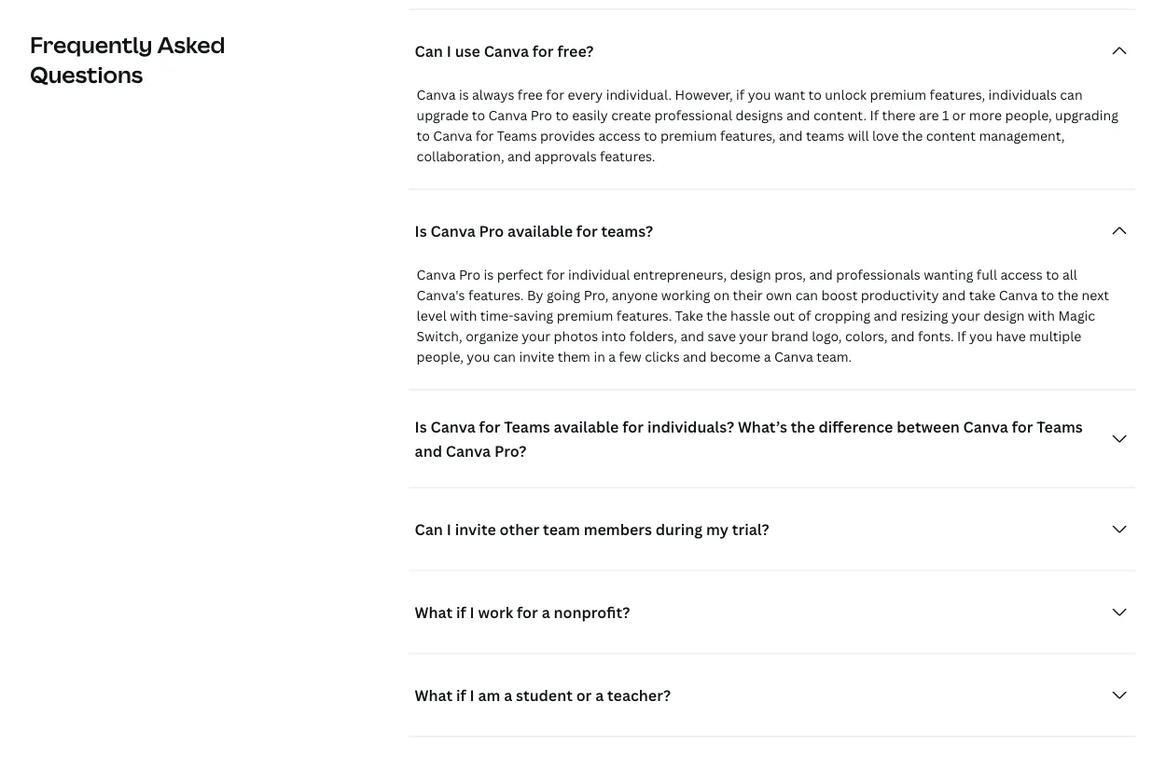Task type: locate. For each thing, give the bounding box(es) containing it.
during
[[656, 520, 703, 540]]

2 can from the top
[[415, 520, 443, 540]]

trial?
[[732, 520, 770, 540]]

available down them
[[554, 417, 619, 437]]

features.
[[600, 148, 656, 166], [468, 287, 524, 305], [617, 307, 672, 325]]

team.
[[817, 349, 852, 366]]

for up the collaboration,
[[476, 127, 494, 145]]

photos
[[554, 328, 598, 346]]

if inside canva pro is perfect for individual entrepreneurs, design pros, and professionals wanting full access to all canva's features. by going pro, anyone working on their own can boost productivity and take canva to the next level with time-saving premium features. take the hassle out of cropping and resizing your design with magic switch, organize your photos into folders, and save your brand logo, colors, and fonts. if you have multiple people, you can invite them in a few clicks and become a canva team.
[[957, 328, 966, 346]]

1 horizontal spatial is
[[484, 266, 494, 284]]

1 vertical spatial pro
[[479, 221, 504, 241]]

0 vertical spatial if
[[870, 107, 879, 125]]

however,
[[675, 86, 733, 104]]

0 vertical spatial invite
[[519, 349, 554, 366]]

0 vertical spatial or
[[953, 107, 966, 125]]

and down "want"
[[787, 107, 810, 125]]

available up perfect
[[508, 221, 573, 241]]

to up multiple
[[1041, 287, 1055, 305]]

1 horizontal spatial premium
[[661, 127, 717, 145]]

is canva for teams available for individuals? what's the difference between canva for teams and canva pro?
[[415, 417, 1083, 461]]

productivity
[[861, 287, 939, 305]]

pro inside dropdown button
[[479, 221, 504, 241]]

working
[[661, 287, 710, 305]]

their
[[733, 287, 763, 305]]

can for can i invite other team members during my trial?
[[415, 520, 443, 540]]

0 vertical spatial features.
[[600, 148, 656, 166]]

free?
[[557, 41, 594, 61]]

what for what if i am a student or a teacher?
[[415, 686, 453, 706]]

a left nonprofit?
[[542, 603, 550, 623]]

saving
[[514, 307, 554, 325]]

0 vertical spatial can
[[1060, 86, 1083, 104]]

can left use
[[415, 41, 443, 61]]

can left other
[[415, 520, 443, 540]]

if left 'am'
[[456, 686, 466, 706]]

1 vertical spatial or
[[576, 686, 592, 706]]

2 is from the top
[[415, 417, 427, 437]]

frequently asked questions
[[30, 29, 225, 90]]

multiple
[[1029, 328, 1082, 346]]

the down 'there'
[[902, 127, 923, 145]]

i
[[447, 41, 451, 61], [447, 520, 451, 540], [470, 603, 475, 623], [470, 686, 475, 706]]

1 horizontal spatial access
[[1001, 266, 1043, 284]]

available
[[508, 221, 573, 241], [554, 417, 619, 437]]

0 horizontal spatial is
[[459, 86, 469, 104]]

1 vertical spatial invite
[[455, 520, 496, 540]]

features, up 1
[[930, 86, 986, 104]]

access
[[599, 127, 641, 145], [1001, 266, 1043, 284]]

is inside canva is always free for every individual. however, if you want to unlock premium features, individuals can upgrade to canva pro to easily create professional designs and content. if there are 1 or more people, upgrading to canva for teams provides access to premium features, and teams will love the content management, collaboration, and approvals features.
[[459, 86, 469, 104]]

0 horizontal spatial features,
[[720, 127, 776, 145]]

there
[[882, 107, 916, 125]]

can
[[415, 41, 443, 61], [415, 520, 443, 540]]

if inside dropdown button
[[456, 603, 466, 623]]

access inside canva is always free for every individual. however, if you want to unlock premium features, individuals can upgrade to canva pro to easily create professional designs and content. if there are 1 or more people, upgrading to canva for teams provides access to premium features, and teams will love the content management, collaboration, and approvals features.
[[599, 127, 641, 145]]

level
[[417, 307, 447, 325]]

access down create
[[599, 127, 641, 145]]

teams up pro?
[[504, 417, 550, 437]]

your
[[952, 307, 981, 325], [522, 328, 551, 346], [739, 328, 768, 346]]

1 is from the top
[[415, 221, 427, 241]]

a left the teacher?
[[595, 686, 604, 706]]

and up boost
[[809, 266, 833, 284]]

use
[[455, 41, 480, 61]]

0 vertical spatial features,
[[930, 86, 986, 104]]

anyone
[[612, 287, 658, 305]]

people, down the 'switch,'
[[417, 349, 464, 366]]

features, down designs
[[720, 127, 776, 145]]

0 vertical spatial people,
[[1005, 107, 1052, 125]]

is canva pro available for teams? button
[[409, 213, 1137, 250]]

1 horizontal spatial you
[[748, 86, 771, 104]]

or inside canva is always free for every individual. however, if you want to unlock premium features, individuals can upgrade to canva pro to easily create professional designs and content. if there are 1 or more people, upgrading to canva for teams provides access to premium features, and teams will love the content management, collaboration, and approvals features.
[[953, 107, 966, 125]]

features. inside canva is always free for every individual. however, if you want to unlock premium features, individuals can upgrade to canva pro to easily create professional designs and content. if there are 1 or more people, upgrading to canva for teams provides access to premium features, and teams will love the content management, collaboration, and approvals features.
[[600, 148, 656, 166]]

premium up 'there'
[[870, 86, 927, 104]]

for left "teams?" on the right top of the page
[[577, 221, 598, 241]]

features,
[[930, 86, 986, 104], [720, 127, 776, 145]]

1 vertical spatial is
[[484, 266, 494, 284]]

them
[[558, 349, 591, 366]]

approvals
[[535, 148, 597, 166]]

what inside dropdown button
[[415, 603, 453, 623]]

a inside "what if i work for a nonprofit?" dropdown button
[[542, 603, 550, 623]]

to left the all at top
[[1046, 266, 1060, 284]]

invite left other
[[455, 520, 496, 540]]

for up pro?
[[479, 417, 501, 437]]

to right "want"
[[809, 86, 822, 104]]

1 horizontal spatial or
[[953, 107, 966, 125]]

invite
[[519, 349, 554, 366], [455, 520, 496, 540]]

can up of
[[796, 287, 818, 305]]

asked
[[157, 29, 225, 60]]

you left the have
[[970, 328, 993, 346]]

is
[[459, 86, 469, 104], [484, 266, 494, 284]]

2 vertical spatial can
[[493, 349, 516, 366]]

if up love
[[870, 107, 879, 125]]

design up the have
[[984, 307, 1025, 325]]

upgrade
[[417, 107, 469, 125]]

can up upgrading on the top right of page
[[1060, 86, 1083, 104]]

1 vertical spatial access
[[1001, 266, 1043, 284]]

0 vertical spatial access
[[599, 127, 641, 145]]

pro down free
[[531, 107, 552, 125]]

what inside dropdown button
[[415, 686, 453, 706]]

1 horizontal spatial if
[[957, 328, 966, 346]]

if right fonts.
[[957, 328, 966, 346]]

what if i work for a nonprofit?
[[415, 603, 630, 623]]

can inside can i use canva for free? dropdown button
[[415, 41, 443, 61]]

2 what from the top
[[415, 686, 453, 706]]

0 horizontal spatial if
[[870, 107, 879, 125]]

individual.
[[606, 86, 672, 104]]

the right what's
[[791, 417, 815, 437]]

1 vertical spatial available
[[554, 417, 619, 437]]

1 vertical spatial features,
[[720, 127, 776, 145]]

0 vertical spatial premium
[[870, 86, 927, 104]]

with up multiple
[[1028, 307, 1055, 325]]

clicks
[[645, 349, 680, 366]]

0 vertical spatial is
[[415, 221, 427, 241]]

design up their
[[730, 266, 771, 284]]

is canva for teams available for individuals? what's the difference between canva for teams and canva pro? button
[[409, 413, 1137, 466]]

always
[[472, 86, 515, 104]]

pro up perfect
[[479, 221, 504, 241]]

own
[[766, 287, 792, 305]]

your down hassle at the top right
[[739, 328, 768, 346]]

access inside canva pro is perfect for individual entrepreneurs, design pros, and professionals wanting full access to all canva's features. by going pro, anyone working on their own can boost productivity and take canva to the next level with time-saving premium features. take the hassle out of cropping and resizing your design with magic switch, organize your photos into folders, and save your brand logo, colors, and fonts. if you have multiple people, you can invite them in a few clicks and become a canva team.
[[1001, 266, 1043, 284]]

if for what if i am a student or a teacher?
[[456, 686, 466, 706]]

1 vertical spatial if
[[456, 603, 466, 623]]

and down the wanting
[[942, 287, 966, 305]]

1 horizontal spatial can
[[796, 287, 818, 305]]

0 horizontal spatial access
[[599, 127, 641, 145]]

fonts.
[[918, 328, 954, 346]]

canva is always free for every individual. however, if you want to unlock premium features, individuals can upgrade to canva pro to easily create professional designs and content. if there are 1 or more people, upgrading to canva for teams provides access to premium features, and teams will love the content management, collaboration, and approvals features.
[[417, 86, 1119, 166]]

1 vertical spatial if
[[957, 328, 966, 346]]

0 horizontal spatial or
[[576, 686, 592, 706]]

features. up folders,
[[617, 307, 672, 325]]

0 vertical spatial you
[[748, 86, 771, 104]]

2 horizontal spatial can
[[1060, 86, 1083, 104]]

features. down create
[[600, 148, 656, 166]]

with
[[450, 307, 477, 325], [1028, 307, 1055, 325]]

the inside is canva for teams available for individuals? what's the difference between canva for teams and canva pro?
[[791, 417, 815, 437]]

can
[[1060, 86, 1083, 104], [796, 287, 818, 305], [493, 349, 516, 366]]

2 vertical spatial premium
[[557, 307, 613, 325]]

2 horizontal spatial premium
[[870, 86, 927, 104]]

or right 'student'
[[576, 686, 592, 706]]

to down create
[[644, 127, 657, 145]]

a right 'am'
[[504, 686, 512, 706]]

people, down 'individuals'
[[1005, 107, 1052, 125]]

for up going
[[547, 266, 565, 284]]

can inside canva is always free for every individual. however, if you want to unlock premium features, individuals can upgrade to canva pro to easily create professional designs and content. if there are 1 or more people, upgrading to canva for teams provides access to premium features, and teams will love the content management, collaboration, and approvals features.
[[1060, 86, 1083, 104]]

1 with from the left
[[450, 307, 477, 325]]

what left 'am'
[[415, 686, 453, 706]]

0 vertical spatial can
[[415, 41, 443, 61]]

0 horizontal spatial can
[[493, 349, 516, 366]]

unlock
[[825, 86, 867, 104]]

a
[[609, 349, 616, 366], [764, 349, 771, 366], [542, 603, 550, 623], [504, 686, 512, 706], [595, 686, 604, 706]]

you up designs
[[748, 86, 771, 104]]

0 vertical spatial design
[[730, 266, 771, 284]]

i left other
[[447, 520, 451, 540]]

is left "always"
[[459, 86, 469, 104]]

if inside canva is always free for every individual. however, if you want to unlock premium features, individuals can upgrade to canva pro to easily create professional designs and content. if there are 1 or more people, upgrading to canva for teams provides access to premium features, and teams will love the content management, collaboration, and approvals features.
[[870, 107, 879, 125]]

access right full
[[1001, 266, 1043, 284]]

what for what if i work for a nonprofit?
[[415, 603, 453, 623]]

1 vertical spatial is
[[415, 417, 427, 437]]

if up designs
[[736, 86, 745, 104]]

teams
[[806, 127, 845, 145]]

0 horizontal spatial your
[[522, 328, 551, 346]]

0 vertical spatial what
[[415, 603, 453, 623]]

0 horizontal spatial with
[[450, 307, 477, 325]]

the inside canva is always free for every individual. however, if you want to unlock premium features, individuals can upgrade to canva pro to easily create professional designs and content. if there are 1 or more people, upgrading to canva for teams provides access to premium features, and teams will love the content management, collaboration, and approvals features.
[[902, 127, 923, 145]]

pro?
[[494, 441, 527, 461]]

features. up 'time-'
[[468, 287, 524, 305]]

going
[[547, 287, 581, 305]]

what left work
[[415, 603, 453, 623]]

is up canva's
[[415, 221, 427, 241]]

1 what from the top
[[415, 603, 453, 623]]

teams down multiple
[[1037, 417, 1083, 437]]

with down canva's
[[450, 307, 477, 325]]

is for is canva pro available for teams?
[[415, 221, 427, 241]]

pro up canva's
[[459, 266, 481, 284]]

and left pro?
[[415, 441, 442, 461]]

premium down professional
[[661, 127, 717, 145]]

2 vertical spatial pro
[[459, 266, 481, 284]]

invite left them
[[519, 349, 554, 366]]

1 horizontal spatial design
[[984, 307, 1025, 325]]

0 vertical spatial available
[[508, 221, 573, 241]]

premium up photos
[[557, 307, 613, 325]]

is canva pro available for teams?
[[415, 221, 653, 241]]

is inside is canva for teams available for individuals? what's the difference between canva for teams and canva pro?
[[415, 417, 427, 437]]

is down the 'switch,'
[[415, 417, 427, 437]]

is for is canva for teams available for individuals? what's the difference between canva for teams and canva pro?
[[415, 417, 427, 437]]

canva pro is perfect for individual entrepreneurs, design pros, and professionals wanting full access to all canva's features. by going pro, anyone working on their own can boost productivity and take canva to the next level with time-saving premium features. take the hassle out of cropping and resizing your design with magic switch, organize your photos into folders, and save your brand logo, colors, and fonts. if you have multiple people, you can invite them in a few clicks and become a canva team.
[[417, 266, 1109, 366]]

0 vertical spatial if
[[736, 86, 745, 104]]

for down the have
[[1012, 417, 1033, 437]]

1 vertical spatial can
[[415, 520, 443, 540]]

can down organize
[[493, 349, 516, 366]]

into
[[601, 328, 626, 346]]

you down organize
[[467, 349, 490, 366]]

professionals
[[836, 266, 921, 284]]

have
[[996, 328, 1026, 346]]

cropping
[[815, 307, 871, 325]]

1 vertical spatial you
[[970, 328, 993, 346]]

1 can from the top
[[415, 41, 443, 61]]

a right become
[[764, 349, 771, 366]]

2 vertical spatial if
[[456, 686, 466, 706]]

is inside is canva pro available for teams? dropdown button
[[415, 221, 427, 241]]

1 horizontal spatial invite
[[519, 349, 554, 366]]

1 vertical spatial design
[[984, 307, 1025, 325]]

can inside "can i invite other team members during my trial?" dropdown button
[[415, 520, 443, 540]]

premium
[[870, 86, 927, 104], [661, 127, 717, 145], [557, 307, 613, 325]]

you
[[748, 86, 771, 104], [970, 328, 993, 346], [467, 349, 490, 366]]

or right 1
[[953, 107, 966, 125]]

0 vertical spatial pro
[[531, 107, 552, 125]]

individuals?
[[647, 417, 734, 437]]

1 horizontal spatial people,
[[1005, 107, 1052, 125]]

your down take at the right
[[952, 307, 981, 325]]

if left work
[[456, 603, 466, 623]]

0 horizontal spatial premium
[[557, 307, 613, 325]]

if inside canva is always free for every individual. however, if you want to unlock premium features, individuals can upgrade to canva pro to easily create professional designs and content. if there are 1 or more people, upgrading to canva for teams provides access to premium features, and teams will love the content management, collaboration, and approvals features.
[[736, 86, 745, 104]]

to up provides
[[556, 107, 569, 125]]

your down 'saving'
[[522, 328, 551, 346]]

1 horizontal spatial with
[[1028, 307, 1055, 325]]

for
[[533, 41, 554, 61], [546, 86, 565, 104], [476, 127, 494, 145], [577, 221, 598, 241], [547, 266, 565, 284], [479, 417, 501, 437], [623, 417, 644, 437], [1012, 417, 1033, 437], [517, 603, 538, 623]]

or
[[953, 107, 966, 125], [576, 686, 592, 706]]

pros,
[[775, 266, 806, 284]]

i left 'am'
[[470, 686, 475, 706]]

1 vertical spatial people,
[[417, 349, 464, 366]]

2 vertical spatial you
[[467, 349, 490, 366]]

1 vertical spatial what
[[415, 686, 453, 706]]

is left perfect
[[484, 266, 494, 284]]

for left free?
[[533, 41, 554, 61]]

entrepreneurs,
[[633, 266, 727, 284]]

can for can i use canva for free?
[[415, 41, 443, 61]]

for left individuals?
[[623, 417, 644, 437]]

0 horizontal spatial invite
[[455, 520, 496, 540]]

0 horizontal spatial people,
[[417, 349, 464, 366]]

what if i work for a nonprofit? button
[[409, 594, 1137, 632]]

content
[[926, 127, 976, 145]]

teams down free
[[497, 127, 537, 145]]

free
[[518, 86, 543, 104]]

0 vertical spatial is
[[459, 86, 469, 104]]

if inside dropdown button
[[456, 686, 466, 706]]

0 horizontal spatial you
[[467, 349, 490, 366]]

2 horizontal spatial your
[[952, 307, 981, 325]]

resizing
[[901, 307, 949, 325]]



Task type: vqa. For each thing, say whether or not it's contained in the screenshot.
Cropping
yes



Task type: describe. For each thing, give the bounding box(es) containing it.
1 vertical spatial features.
[[468, 287, 524, 305]]

am
[[478, 686, 501, 706]]

and left approvals
[[508, 148, 531, 166]]

create
[[611, 107, 651, 125]]

is inside canva pro is perfect for individual entrepreneurs, design pros, and professionals wanting full access to all canva's features. by going pro, anyone working on their own can boost productivity and take canva to the next level with time-saving premium features. take the hassle out of cropping and resizing your design with magic switch, organize your photos into folders, and save your brand logo, colors, and fonts. if you have multiple people, you can invite them in a few clicks and become a canva team.
[[484, 266, 494, 284]]

save
[[708, 328, 736, 346]]

provides
[[540, 127, 595, 145]]

can i use canva for free? button
[[409, 33, 1137, 70]]

the down "on"
[[707, 307, 728, 325]]

the down the all at top
[[1058, 287, 1079, 305]]

0 horizontal spatial design
[[730, 266, 771, 284]]

frequently
[[30, 29, 153, 60]]

people, inside canva is always free for every individual. however, if you want to unlock premium features, individuals can upgrade to canva pro to easily create professional designs and content. if there are 1 or more people, upgrading to canva for teams provides access to premium features, and teams will love the content management, collaboration, and approvals features.
[[1005, 107, 1052, 125]]

and left teams
[[779, 127, 803, 145]]

2 vertical spatial features.
[[617, 307, 672, 325]]

difference
[[819, 417, 893, 437]]

magic
[[1059, 307, 1096, 325]]

invite inside canva pro is perfect for individual entrepreneurs, design pros, and professionals wanting full access to all canva's features. by going pro, anyone working on their own can boost productivity and take canva to the next level with time-saving premium features. take the hassle out of cropping and resizing your design with magic switch, organize your photos into folders, and save your brand logo, colors, and fonts. if you have multiple people, you can invite them in a few clicks and become a canva team.
[[519, 349, 554, 366]]

colors,
[[845, 328, 888, 346]]

few
[[619, 349, 642, 366]]

and down resizing
[[891, 328, 915, 346]]

hassle
[[731, 307, 770, 325]]

professional
[[655, 107, 733, 125]]

for right work
[[517, 603, 538, 623]]

nonprofit?
[[554, 603, 630, 623]]

to down "always"
[[472, 107, 485, 125]]

can i use canva for free?
[[415, 41, 594, 61]]

and down productivity
[[874, 307, 898, 325]]

what if i am a student or a teacher?
[[415, 686, 671, 706]]

and down take
[[681, 328, 705, 346]]

easily
[[572, 107, 608, 125]]

become
[[710, 349, 761, 366]]

and right the clicks
[[683, 349, 707, 366]]

to down the upgrade
[[417, 127, 430, 145]]

love
[[872, 127, 899, 145]]

by
[[527, 287, 544, 305]]

what if i am a student or a teacher? button
[[409, 677, 1137, 715]]

student
[[516, 686, 573, 706]]

1 vertical spatial premium
[[661, 127, 717, 145]]

invite inside dropdown button
[[455, 520, 496, 540]]

can i invite other team members during my trial?
[[415, 520, 770, 540]]

on
[[714, 287, 730, 305]]

teacher?
[[607, 686, 671, 706]]

folders,
[[630, 328, 678, 346]]

available inside dropdown button
[[508, 221, 573, 241]]

2 horizontal spatial you
[[970, 328, 993, 346]]

premium inside canva pro is perfect for individual entrepreneurs, design pros, and professionals wanting full access to all canva's features. by going pro, anyone working on their own can boost productivity and take canva to the next level with time-saving premium features. take the hassle out of cropping and resizing your design with magic switch, organize your photos into folders, and save your brand logo, colors, and fonts. if you have multiple people, you can invite them in a few clicks and become a canva team.
[[557, 307, 613, 325]]

will
[[848, 127, 869, 145]]

every
[[568, 86, 603, 104]]

collaboration,
[[417, 148, 504, 166]]

and inside is canva for teams available for individuals? what's the difference between canva for teams and canva pro?
[[415, 441, 442, 461]]

designs
[[736, 107, 783, 125]]

content.
[[814, 107, 867, 125]]

wanting
[[924, 266, 974, 284]]

team
[[543, 520, 580, 540]]

logo,
[[812, 328, 842, 346]]

if for what if i work for a nonprofit?
[[456, 603, 466, 623]]

in
[[594, 349, 605, 366]]

what's
[[738, 417, 787, 437]]

teams?
[[601, 221, 653, 241]]

pro inside canva pro is perfect for individual entrepreneurs, design pros, and professionals wanting full access to all canva's features. by going pro, anyone working on their own can boost productivity and take canva to the next level with time-saving premium features. take the hassle out of cropping and resizing your design with magic switch, organize your photos into folders, and save your brand logo, colors, and fonts. if you have multiple people, you can invite them in a few clicks and become a canva team.
[[459, 266, 481, 284]]

individuals
[[989, 86, 1057, 104]]

between
[[897, 417, 960, 437]]

for right free
[[546, 86, 565, 104]]

i left work
[[470, 603, 475, 623]]

teams inside canva is always free for every individual. however, if you want to unlock premium features, individuals can upgrade to canva pro to easily create professional designs and content. if there are 1 or more people, upgrading to canva for teams provides access to premium features, and teams will love the content management, collaboration, and approvals features.
[[497, 127, 537, 145]]

full
[[977, 266, 998, 284]]

you inside canva is always free for every individual. however, if you want to unlock premium features, individuals can upgrade to canva pro to easily create professional designs and content. if there are 1 or more people, upgrading to canva for teams provides access to premium features, and teams will love the content management, collaboration, and approvals features.
[[748, 86, 771, 104]]

individual
[[568, 266, 630, 284]]

boost
[[822, 287, 858, 305]]

upgrading
[[1055, 107, 1119, 125]]

1 horizontal spatial features,
[[930, 86, 986, 104]]

perfect
[[497, 266, 543, 284]]

i left use
[[447, 41, 451, 61]]

are
[[919, 107, 939, 125]]

of
[[798, 307, 811, 325]]

for inside canva pro is perfect for individual entrepreneurs, design pros, and professionals wanting full access to all canva's features. by going pro, anyone working on their own can boost productivity and take canva to the next level with time-saving premium features. take the hassle out of cropping and resizing your design with magic switch, organize your photos into folders, and save your brand logo, colors, and fonts. if you have multiple people, you can invite them in a few clicks and become a canva team.
[[547, 266, 565, 284]]

can i invite other team members during my trial? button
[[409, 511, 1137, 549]]

switch,
[[417, 328, 463, 346]]

pro inside canva is always free for every individual. however, if you want to unlock premium features, individuals can upgrade to canva pro to easily create professional designs and content. if there are 1 or more people, upgrading to canva for teams provides access to premium features, and teams will love the content management, collaboration, and approvals features.
[[531, 107, 552, 125]]

1
[[942, 107, 949, 125]]

2 with from the left
[[1028, 307, 1055, 325]]

time-
[[480, 307, 514, 325]]

1 horizontal spatial your
[[739, 328, 768, 346]]

out
[[774, 307, 795, 325]]

a right in
[[609, 349, 616, 366]]

next
[[1082, 287, 1109, 305]]

available inside is canva for teams available for individuals? what's the difference between canva for teams and canva pro?
[[554, 417, 619, 437]]

1 vertical spatial can
[[796, 287, 818, 305]]

i inside dropdown button
[[470, 686, 475, 706]]

work
[[478, 603, 513, 623]]

other
[[500, 520, 540, 540]]

questions
[[30, 59, 143, 90]]

take
[[675, 307, 703, 325]]

canva's
[[417, 287, 465, 305]]

management,
[[979, 127, 1065, 145]]

all
[[1063, 266, 1078, 284]]

members
[[584, 520, 652, 540]]

want
[[775, 86, 805, 104]]

take
[[969, 287, 996, 305]]

people, inside canva pro is perfect for individual entrepreneurs, design pros, and professionals wanting full access to all canva's features. by going pro, anyone working on their own can boost productivity and take canva to the next level with time-saving premium features. take the hassle out of cropping and resizing your design with magic switch, organize your photos into folders, and save your brand logo, colors, and fonts. if you have multiple people, you can invite them in a few clicks and become a canva team.
[[417, 349, 464, 366]]

pro,
[[584, 287, 609, 305]]

more
[[969, 107, 1002, 125]]

or inside dropdown button
[[576, 686, 592, 706]]

brand
[[771, 328, 809, 346]]



